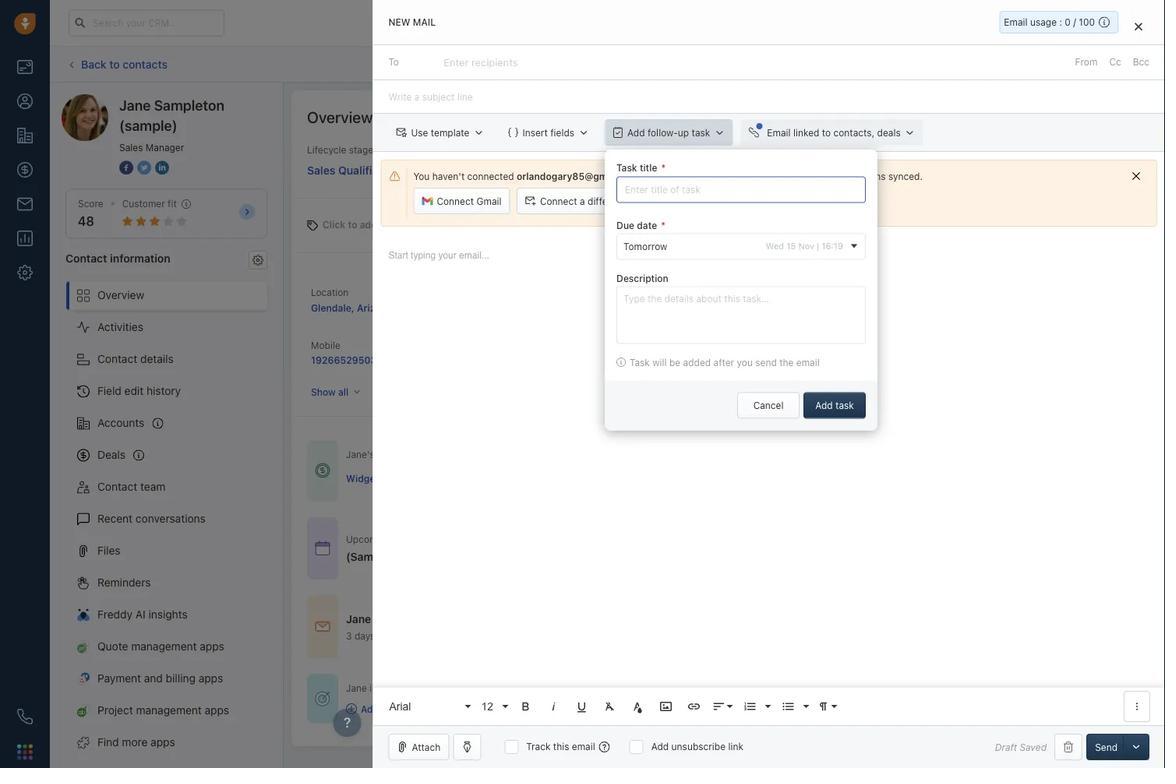 Task type: vqa. For each thing, say whether or not it's contained in the screenshot.
DISC
no



Task type: locate. For each thing, give the bounding box(es) containing it.
arial
[[389, 701, 411, 713]]

jane's
[[346, 450, 375, 461]]

0 vertical spatial overview
[[307, 108, 373, 126]]

task left will
[[630, 357, 650, 368]]

15 right 23:30
[[614, 534, 624, 545]]

qualified down contacts,
[[844, 167, 884, 177]]

task for task title
[[617, 163, 638, 174]]

1 horizontal spatial widgetz.io
[[508, 302, 558, 313]]

underline (⌘u) image
[[575, 700, 589, 714]]

15 left nov
[[787, 241, 796, 251]]

0 vertical spatial 15
[[787, 241, 796, 251]]

1 horizontal spatial (sample)
[[398, 473, 439, 484]]

attach button
[[389, 735, 449, 761]]

0 vertical spatial management
[[131, 641, 197, 653]]

email left 'usage'
[[1005, 17, 1028, 28]]

freddy ai insights
[[97, 609, 188, 621]]

the right send
[[780, 357, 794, 368]]

1 vertical spatial widgetz.io (sample) link
[[346, 472, 439, 485]]

23:30
[[551, 534, 577, 545]]

/
[[1074, 17, 1077, 28]]

apps
[[200, 641, 224, 653], [199, 673, 223, 685], [205, 705, 229, 717], [151, 737, 175, 749]]

deal
[[1061, 59, 1080, 70], [587, 551, 610, 564]]

manager
[[146, 142, 184, 153]]

find
[[97, 737, 119, 749]]

upcoming
[[346, 534, 391, 545]]

ago inside created at 12 days ago
[[742, 355, 759, 366]]

management down payment and billing apps
[[136, 705, 202, 717]]

connect left it on the top right
[[698, 171, 736, 182]]

task inside button
[[836, 401, 854, 411]]

interested
[[725, 167, 771, 177]]

contact details
[[97, 353, 174, 366]]

any
[[429, 684, 444, 694]]

2 vertical spatial jane
[[346, 684, 367, 694]]

field
[[97, 385, 122, 398]]

add inside button
[[816, 401, 833, 411]]

up
[[678, 127, 689, 138]]

you
[[737, 357, 753, 368]]

container_wx8msf4aqz5i3rn1 image for jane's open deals
[[315, 463, 331, 479]]

a inside button
[[580, 196, 585, 207]]

1 vertical spatial (sample)
[[560, 302, 601, 313]]

0 horizontal spatial 15
[[614, 534, 624, 545]]

management for quote
[[131, 641, 197, 653]]

jane up the 3
[[346, 613, 371, 626]]

12 down created at the top
[[705, 355, 715, 366]]

1 horizontal spatial 2023
[[649, 534, 672, 545]]

email right an
[[415, 613, 444, 626]]

0 vertical spatial email
[[1005, 17, 1028, 28]]

connect down orlandogary85@gmail.com
[[540, 196, 578, 207]]

created at 12 days ago
[[705, 340, 759, 366]]

glendale,
[[311, 303, 355, 313]]

0 vertical spatial container_wx8msf4aqz5i3rn1 image
[[315, 463, 331, 479]]

0 horizontal spatial conversations
[[136, 513, 206, 526]]

add to a sequence link
[[346, 703, 518, 716]]

deal right the 'about' at bottom left
[[587, 551, 610, 564]]

new left mail on the top of page
[[389, 17, 411, 28]]

1 horizontal spatial wed
[[766, 241, 784, 251]]

be
[[670, 357, 681, 368]]

0 horizontal spatial widgetz.io (sample)
[[346, 473, 439, 484]]

1 horizontal spatial at
[[743, 340, 751, 351]]

2 container_wx8msf4aqz5i3rn1 image from the top
[[315, 691, 331, 707]]

1 vertical spatial task
[[630, 357, 650, 368]]

1 horizontal spatial qualified
[[844, 167, 884, 177]]

widgetz.io (sample)
[[508, 302, 601, 313], [346, 473, 439, 484]]

connect for connect a different email
[[540, 196, 578, 207]]

email inside button
[[628, 196, 651, 207]]

sales for sales qualified lead
[[307, 164, 336, 177]]

0 vertical spatial at
[[743, 340, 751, 351]]

1 horizontal spatial conversations
[[825, 171, 886, 182]]

score 48
[[78, 198, 103, 229]]

qualified down stage
[[338, 164, 385, 177]]

conversations right your
[[825, 171, 886, 182]]

0 horizontal spatial overview
[[97, 289, 144, 302]]

add left unsubscribe
[[652, 742, 669, 753]]

application
[[373, 235, 1166, 726]]

usa
[[398, 303, 418, 313]]

back to contacts
[[81, 58, 168, 70]]

0 horizontal spatial widgetz.io
[[346, 473, 396, 484]]

1 vertical spatial 12
[[481, 701, 494, 713]]

days
[[718, 355, 740, 366], [355, 631, 375, 642]]

overview
[[307, 108, 373, 126], [97, 289, 144, 302]]

mobile
[[311, 340, 341, 351]]

sales up facebook circled icon in the left top of the page
[[119, 142, 143, 153]]

added
[[683, 357, 711, 368]]

2 vertical spatial contact
[[97, 481, 137, 494]]

apps right billing
[[199, 673, 223, 685]]

|
[[817, 241, 820, 251]]

1 vertical spatial container_wx8msf4aqz5i3rn1 image
[[315, 541, 331, 556]]

click
[[323, 219, 346, 230]]

you
[[414, 171, 430, 182]]

1 horizontal spatial deals
[[878, 127, 901, 138]]

draft
[[995, 742, 1018, 753]]

container_wx8msf4aqz5i3rn1 image left the 3
[[315, 620, 331, 635]]

jane inside jane sampleton (sample)
[[119, 97, 151, 113]]

0 vertical spatial conversations
[[825, 171, 886, 182]]

1 vertical spatial at
[[674, 534, 683, 545]]

an
[[400, 613, 413, 626]]

jane's open deals
[[346, 450, 426, 461]]

management for project
[[136, 705, 202, 717]]

2 vertical spatial (sample)
[[398, 473, 439, 484]]

1 vertical spatial management
[[136, 705, 202, 717]]

overview
[[1095, 112, 1134, 122]]

0 vertical spatial wed
[[766, 241, 784, 251]]

interested button
[[690, 163, 803, 181]]

1 vertical spatial contact
[[97, 353, 137, 366]]

freddy
[[97, 609, 133, 621]]

jane for jane sent an email 3 days ago
[[346, 613, 371, 626]]

12 down sequence.
[[481, 701, 494, 713]]

1 vertical spatial container_wx8msf4aqz5i3rn1 image
[[315, 691, 331, 707]]

ago right after
[[742, 355, 759, 366]]

1 horizontal spatial overview
[[307, 108, 373, 126]]

emails
[[705, 286, 733, 297]]

email inside "jane sent an email 3 days ago"
[[415, 613, 444, 626]]

connect a different email button
[[517, 188, 660, 215]]

task right the 'up'
[[692, 127, 711, 138]]

0 horizontal spatial connect
[[437, 196, 474, 207]]

meeting
[[397, 551, 440, 564]]

0 horizontal spatial deal
[[587, 551, 610, 564]]

apps for quote management apps
[[200, 641, 224, 653]]

1 vertical spatial email
[[768, 127, 791, 138]]

overview up activities
[[97, 289, 144, 302]]

1 vertical spatial ago
[[378, 631, 394, 642]]

1 horizontal spatial a
[[580, 196, 585, 207]]

use
[[411, 127, 428, 138]]

0 vertical spatial a
[[580, 196, 585, 207]]

ordered list image
[[743, 700, 757, 714]]

0 horizontal spatial the
[[567, 551, 585, 564]]

Task title text field
[[617, 176, 866, 203]]

customer
[[122, 198, 165, 209]]

more misc image
[[1131, 700, 1145, 714]]

add left follow-
[[628, 127, 645, 138]]

draft saved
[[995, 742, 1047, 753]]

mobile 19266529503
[[311, 340, 377, 366]]

add for add follow-up task
[[628, 127, 645, 138]]

1 2023 from the left
[[502, 534, 526, 545]]

overview up lifecycle stage
[[307, 108, 373, 126]]

0 vertical spatial ago
[[742, 355, 759, 366]]

1 horizontal spatial 15
[[787, 241, 796, 251]]

add to a sequence
[[361, 704, 445, 715]]

project management apps
[[97, 705, 229, 717]]

0 horizontal spatial 2023
[[502, 534, 526, 545]]

2 horizontal spatial the
[[780, 357, 794, 368]]

1 horizontal spatial email
[[1005, 17, 1028, 28]]

conversations inside dialog
[[825, 171, 886, 182]]

fit
[[168, 198, 177, 209]]

0 horizontal spatial sales
[[119, 142, 143, 153]]

sales down lifecycle
[[307, 164, 336, 177]]

15 inside upcoming meeting on mon 13 nov, 2023 from 23:30 to wed 15 nov, 2023 at 00:00 (sample) meeting - final discussion about the deal
[[614, 534, 624, 545]]

0 vertical spatial the
[[655, 171, 669, 182]]

sent
[[374, 613, 397, 626]]

new right connected
[[514, 167, 534, 177]]

location
[[311, 287, 349, 298]]

apps up payment and billing apps
[[200, 641, 224, 653]]

0 vertical spatial days
[[718, 355, 740, 366]]

conversations down team
[[136, 513, 206, 526]]

0 vertical spatial deal
[[1061, 59, 1080, 70]]

48
[[78, 214, 94, 229]]

email usage : 0 / 100
[[1005, 17, 1096, 28]]

add inside "button"
[[1041, 59, 1059, 70]]

deal down 0
[[1061, 59, 1080, 70]]

add left from
[[1041, 59, 1059, 70]]

0 horizontal spatial new
[[389, 17, 411, 28]]

apps for find more apps
[[151, 737, 175, 749]]

task for task will be added after you send the email
[[630, 357, 650, 368]]

2 horizontal spatial (sample)
[[560, 302, 601, 313]]

align image
[[712, 700, 726, 714]]

lead
[[388, 164, 414, 177]]

to inside upcoming meeting on mon 13 nov, 2023 from 23:30 to wed 15 nov, 2023 at 00:00 (sample) meeting - final discussion about the deal
[[580, 534, 589, 545]]

add down is
[[361, 704, 379, 715]]

text color image
[[631, 700, 645, 714]]

0 vertical spatial jane
[[119, 97, 151, 113]]

1 vertical spatial deal
[[587, 551, 610, 564]]

email right the this
[[572, 742, 596, 753]]

freshworks switcher image
[[17, 745, 33, 760]]

days down created at the top
[[718, 355, 740, 366]]

2023 left 00:00
[[649, 534, 672, 545]]

1 horizontal spatial connect
[[540, 196, 578, 207]]

connected
[[468, 171, 514, 182]]

discussion
[[476, 551, 532, 564]]

2 horizontal spatial connect
[[698, 171, 736, 182]]

0 horizontal spatial (sample)
[[119, 117, 178, 134]]

all
[[338, 387, 349, 398]]

contact down activities
[[97, 353, 137, 366]]

2 vertical spatial container_wx8msf4aqz5i3rn1 image
[[346, 704, 357, 715]]

1 vertical spatial a
[[393, 704, 399, 715]]

0 vertical spatial deals
[[878, 127, 901, 138]]

wed right 23:30
[[591, 534, 611, 545]]

new for new mail
[[389, 17, 411, 28]]

contact up the recent
[[97, 481, 137, 494]]

email left linked
[[768, 127, 791, 138]]

ago down sent at the left
[[378, 631, 394, 642]]

(sample)
[[346, 551, 394, 564]]

jane inside "jane sent an email 3 days ago"
[[346, 613, 371, 626]]

15
[[787, 241, 796, 251], [614, 534, 624, 545]]

recent conversations
[[97, 513, 206, 526]]

wed left nov
[[766, 241, 784, 251]]

the down 23:30
[[567, 551, 585, 564]]

new inside dialog
[[389, 17, 411, 28]]

container_wx8msf4aqz5i3rn1 image
[[315, 620, 331, 635], [315, 691, 331, 707]]

days right the 3
[[355, 631, 375, 642]]

1 horizontal spatial ago
[[742, 355, 759, 366]]

about
[[534, 551, 565, 564]]

from
[[1076, 57, 1098, 68]]

recent
[[97, 513, 133, 526]]

phone element
[[9, 702, 41, 733]]

task right 'cancel' button
[[836, 401, 854, 411]]

email up 'due date'
[[628, 196, 651, 207]]

nov,
[[480, 534, 500, 545], [627, 534, 646, 545]]

1 vertical spatial sales
[[307, 164, 336, 177]]

add unsubscribe link
[[652, 742, 744, 753]]

dialog
[[373, 0, 1166, 769]]

nov, left 00:00
[[627, 534, 646, 545]]

1 horizontal spatial widgetz.io (sample) link
[[508, 302, 601, 313]]

0 vertical spatial task
[[692, 127, 711, 138]]

0 vertical spatial 12
[[705, 355, 715, 366]]

1 vertical spatial new
[[514, 167, 534, 177]]

contact down 48
[[65, 252, 107, 265]]

0 horizontal spatial at
[[674, 534, 683, 545]]

1 horizontal spatial deal
[[1061, 59, 1080, 70]]

1 horizontal spatial new
[[514, 167, 534, 177]]

jane left is
[[346, 684, 367, 694]]

1 horizontal spatial nov,
[[627, 534, 646, 545]]

show all
[[311, 387, 349, 398]]

12 inside created at 12 days ago
[[705, 355, 715, 366]]

1 vertical spatial overview
[[97, 289, 144, 302]]

phone image
[[17, 710, 33, 725]]

:
[[1060, 17, 1063, 28]]

0 horizontal spatial qualified
[[338, 164, 385, 177]]

deals right contacts,
[[878, 127, 901, 138]]

add right 'cancel' button
[[816, 401, 833, 411]]

management up payment and billing apps
[[131, 641, 197, 653]]

mail
[[413, 17, 436, 28]]

add inside button
[[628, 127, 645, 138]]

jane sent an email 3 days ago
[[346, 613, 444, 642]]

back to contacts link
[[65, 52, 168, 77]]

0 vertical spatial sales
[[119, 142, 143, 153]]

apps down payment and billing apps
[[205, 705, 229, 717]]

contact for contact team
[[97, 481, 137, 494]]

the inside upcoming meeting on mon 13 nov, 2023 from 23:30 to wed 15 nov, 2023 at 00:00 (sample) meeting - final discussion about the deal
[[567, 551, 585, 564]]

widgetz.io (sample) link
[[508, 302, 601, 313], [346, 472, 439, 485]]

at left 00:00
[[674, 534, 683, 545]]

2 vertical spatial the
[[567, 551, 585, 564]]

qualified inside qualified link
[[844, 167, 884, 177]]

1 vertical spatial 15
[[614, 534, 624, 545]]

to
[[109, 58, 120, 70], [822, 127, 831, 138], [644, 171, 653, 182], [767, 171, 776, 182], [348, 219, 357, 230], [580, 534, 589, 545], [382, 704, 391, 715]]

0 horizontal spatial wed
[[591, 534, 611, 545]]

0 vertical spatial new
[[389, 17, 411, 28]]

ai
[[136, 609, 146, 621]]

add for add task
[[816, 401, 833, 411]]

task left the "title"
[[617, 163, 638, 174]]

1 vertical spatial wed
[[591, 534, 611, 545]]

connect down haven't
[[437, 196, 474, 207]]

files
[[97, 545, 121, 558]]

2023 up discussion at bottom
[[502, 534, 526, 545]]

1 horizontal spatial days
[[718, 355, 740, 366]]

1 vertical spatial jane
[[346, 613, 371, 626]]

1 vertical spatial task
[[836, 401, 854, 411]]

connect
[[698, 171, 736, 182], [437, 196, 474, 207], [540, 196, 578, 207]]

1 horizontal spatial task
[[836, 401, 854, 411]]

it
[[738, 171, 744, 182]]

jane down contacts
[[119, 97, 151, 113]]

jane for jane is not part of any sales sequence.
[[346, 684, 367, 694]]

qualified inside the sales qualified lead link
[[338, 164, 385, 177]]

a down not
[[393, 704, 399, 715]]

0 horizontal spatial a
[[393, 704, 399, 715]]

at up you
[[743, 340, 751, 351]]

wed 15 nov | 16:19
[[766, 241, 844, 251]]

to inside button
[[822, 127, 831, 138]]

crm.
[[672, 171, 696, 182]]

history
[[147, 385, 181, 398]]

at
[[743, 340, 751, 351], [674, 534, 683, 545]]

the left crm.
[[655, 171, 669, 182]]

1 vertical spatial days
[[355, 631, 375, 642]]

apps right more
[[151, 737, 175, 749]]

a left different
[[580, 196, 585, 207]]

0 vertical spatial task
[[617, 163, 638, 174]]

add for add to a sequence
[[361, 704, 379, 715]]

nov, right 13
[[480, 534, 500, 545]]

jane sampleton (sample)
[[119, 97, 225, 134]]

insert image (⌘p) image
[[659, 700, 673, 714]]

0 vertical spatial widgetz.io (sample) link
[[508, 302, 601, 313]]

facebook circled image
[[119, 159, 133, 176]]

0 horizontal spatial deals
[[402, 450, 426, 461]]

deals right open
[[402, 450, 426, 461]]

cancel button
[[738, 393, 800, 419]]

1 container_wx8msf4aqz5i3rn1 image from the top
[[315, 620, 331, 635]]

16:19
[[822, 241, 844, 251]]

0 vertical spatial (sample)
[[119, 117, 178, 134]]

0 vertical spatial widgetz.io (sample)
[[508, 302, 601, 313]]

Search your CRM... text field
[[69, 10, 225, 36]]

new inside 'link'
[[514, 167, 534, 177]]

linked
[[794, 127, 820, 138]]

add for add unsubscribe link
[[652, 742, 669, 753]]

deal inside "button"
[[1061, 59, 1080, 70]]

1 vertical spatial widgetz.io (sample)
[[346, 473, 439, 484]]

(sample) for rightmost widgetz.io (sample) link
[[560, 302, 601, 313]]

0 horizontal spatial task
[[692, 127, 711, 138]]

container_wx8msf4aqz5i3rn1 image
[[315, 463, 331, 479], [315, 541, 331, 556], [346, 704, 357, 715]]

qualified
[[338, 164, 385, 177], [844, 167, 884, 177]]

1 vertical spatial conversations
[[136, 513, 206, 526]]

a
[[580, 196, 585, 207], [393, 704, 399, 715]]

container_wx8msf4aqz5i3rn1 image left is
[[315, 691, 331, 707]]

attach
[[412, 742, 441, 753]]

email inside email linked to contacts, deals button
[[768, 127, 791, 138]]

0 horizontal spatial ago
[[378, 631, 394, 642]]

1 horizontal spatial sales
[[307, 164, 336, 177]]

customer fit
[[122, 198, 177, 209]]



Task type: describe. For each thing, give the bounding box(es) containing it.
(sample) inside jane sampleton (sample)
[[119, 117, 178, 134]]

interested link
[[690, 163, 803, 181]]

email for email usage : 0 / 100
[[1005, 17, 1028, 28]]

Enter recipients text field
[[444, 50, 521, 75]]

2 nov, from the left
[[627, 534, 646, 545]]

janesampleton@gmail.com link
[[705, 300, 828, 315]]

send button
[[1087, 735, 1127, 761]]

template
[[431, 127, 470, 138]]

haven't
[[433, 171, 465, 182]]

1 horizontal spatial widgetz.io (sample)
[[508, 302, 601, 313]]

new mail
[[389, 17, 436, 28]]

payment and billing apps
[[97, 673, 223, 685]]

title
[[640, 163, 658, 174]]

date
[[637, 220, 657, 231]]

12 button
[[476, 692, 510, 723]]

connect a different email
[[540, 196, 651, 207]]

to
[[389, 57, 399, 68]]

fields
[[551, 127, 575, 138]]

linkedin circled image
[[155, 159, 169, 176]]

2 2023 from the left
[[649, 534, 672, 545]]

more
[[122, 737, 148, 749]]

new for new
[[514, 167, 534, 177]]

email image
[[1011, 17, 1022, 29]]

you haven't connected orlandogary85@gmail.com to the crm. connect it now to keep your conversations synced.
[[414, 171, 923, 182]]

find more apps
[[97, 737, 175, 749]]

twitter circled image
[[137, 159, 151, 176]]

track this email
[[527, 742, 596, 753]]

due
[[617, 220, 635, 231]]

field edit history
[[97, 385, 181, 398]]

3
[[346, 631, 352, 642]]

will
[[653, 357, 667, 368]]

from
[[528, 534, 549, 545]]

final
[[450, 551, 473, 564]]

sales qualified lead link
[[307, 157, 427, 179]]

contact for contact information
[[65, 252, 107, 265]]

1 horizontal spatial the
[[655, 171, 669, 182]]

dialog containing arial
[[373, 0, 1166, 769]]

contact team
[[97, 481, 166, 494]]

italic (⌘i) image
[[547, 700, 561, 714]]

location glendale, arizona, usa
[[311, 287, 418, 313]]

after
[[714, 357, 735, 368]]

information
[[110, 252, 171, 265]]

application containing arial
[[373, 235, 1166, 726]]

Write a subject line text field
[[373, 80, 1166, 113]]

clear formatting image
[[603, 700, 617, 714]]

0 horizontal spatial widgetz.io (sample) link
[[346, 472, 439, 485]]

at inside created at 12 days ago
[[743, 340, 751, 351]]

task will be added after you send the email
[[630, 357, 820, 368]]

now
[[747, 171, 765, 182]]

19266529503 link
[[311, 355, 377, 366]]

container_wx8msf4aqz5i3rn1 image inside add to a sequence link
[[346, 704, 357, 715]]

sales
[[447, 684, 470, 694]]

ago inside "jane sent an email 3 days ago"
[[378, 631, 394, 642]]

insert link (⌘k) image
[[687, 700, 701, 714]]

add
[[360, 219, 377, 230]]

at inside upcoming meeting on mon 13 nov, 2023 from 23:30 to wed 15 nov, 2023 at 00:00 (sample) meeting - final discussion about the deal
[[674, 534, 683, 545]]

insights
[[149, 609, 188, 621]]

deals inside button
[[878, 127, 901, 138]]

container_wx8msf4aqz5i3rn1 image for upcoming meeting on mon 13 nov, 2023 from 23:30 to wed 15 nov, 2023 at 00:00
[[315, 541, 331, 556]]

quote
[[97, 641, 128, 653]]

team
[[140, 481, 166, 494]]

part
[[397, 684, 415, 694]]

upcoming meeting on mon 13 nov, 2023 from 23:30 to wed 15 nov, 2023 at 00:00 (sample) meeting - final discussion about the deal
[[346, 534, 712, 564]]

15 inside dialog
[[787, 241, 796, 251]]

sales qualified lead
[[307, 164, 414, 177]]

close image
[[1135, 22, 1143, 31]]

1 vertical spatial deals
[[402, 450, 426, 461]]

task inside button
[[692, 127, 711, 138]]

use template button
[[389, 119, 492, 146]]

score
[[78, 198, 103, 209]]

days inside created at 12 days ago
[[718, 355, 740, 366]]

arial button
[[384, 692, 473, 723]]

usage
[[1031, 17, 1057, 28]]

track
[[527, 742, 551, 753]]

container_wx8msf4aqz5i3rn1 image for jane sent an email
[[315, 620, 331, 635]]

jane for jane sampleton (sample)
[[119, 97, 151, 113]]

activities
[[97, 321, 143, 334]]

unordered list image
[[782, 700, 796, 714]]

mon
[[446, 534, 465, 545]]

1 vertical spatial widgetz.io
[[346, 473, 396, 484]]

this
[[553, 742, 570, 753]]

link
[[729, 742, 744, 753]]

add task button
[[804, 393, 866, 419]]

bold (⌘b) image
[[519, 700, 533, 714]]

connect for connect gmail
[[437, 196, 474, 207]]

task title
[[617, 163, 658, 174]]

paragraph format image
[[817, 700, 831, 714]]

container_wx8msf4aqz5i3rn1 image for jane is not part of any sales sequence.
[[315, 691, 331, 707]]

add follow-up task
[[628, 127, 711, 138]]

12 inside dropdown button
[[481, 701, 494, 713]]

not
[[380, 684, 394, 694]]

quote management apps
[[97, 641, 224, 653]]

add follow-up task button
[[605, 119, 733, 146]]

status
[[463, 145, 491, 156]]

deal inside upcoming meeting on mon 13 nov, 2023 from 23:30 to wed 15 nov, 2023 at 00:00 (sample) meeting - final discussion about the deal
[[587, 551, 610, 564]]

back
[[81, 58, 107, 70]]

your
[[803, 171, 822, 182]]

connect gmail button
[[414, 188, 510, 215]]

contacted
[[614, 167, 661, 177]]

email linked to contacts, deals button
[[741, 119, 924, 146]]

1 nov, from the left
[[480, 534, 500, 545]]

add for add deal
[[1041, 59, 1059, 70]]

0 vertical spatial widgetz.io
[[508, 302, 558, 313]]

orlandogary85@gmail.com
[[517, 171, 641, 182]]

(sample) for leftmost widgetz.io (sample) link
[[398, 473, 439, 484]]

lifecycle stage
[[307, 145, 374, 156]]

apps for project management apps
[[205, 705, 229, 717]]

contact for contact details
[[97, 353, 137, 366]]

Type the details about this task… text field
[[617, 287, 866, 344]]

different
[[588, 196, 626, 207]]

sales manager
[[119, 142, 184, 153]]

email for email linked to contacts, deals
[[768, 127, 791, 138]]

payment
[[97, 673, 141, 685]]

send
[[1096, 742, 1118, 753]]

glendale, arizona, usa link
[[311, 303, 418, 313]]

insert fields
[[523, 127, 575, 138]]

sales for sales manager
[[119, 142, 143, 153]]

arizona,
[[357, 303, 395, 313]]

wed inside upcoming meeting on mon 13 nov, 2023 from 23:30 to wed 15 nov, 2023 at 00:00 (sample) meeting - final discussion about the deal
[[591, 534, 611, 545]]

email right send
[[797, 357, 820, 368]]

0
[[1065, 17, 1071, 28]]

created
[[705, 340, 740, 351]]

days inside "jane sent an email 3 days ago"
[[355, 631, 375, 642]]

sequence
[[401, 704, 445, 715]]

send
[[756, 357, 777, 368]]

mng settings image
[[253, 255, 264, 266]]

and
[[144, 673, 163, 685]]



